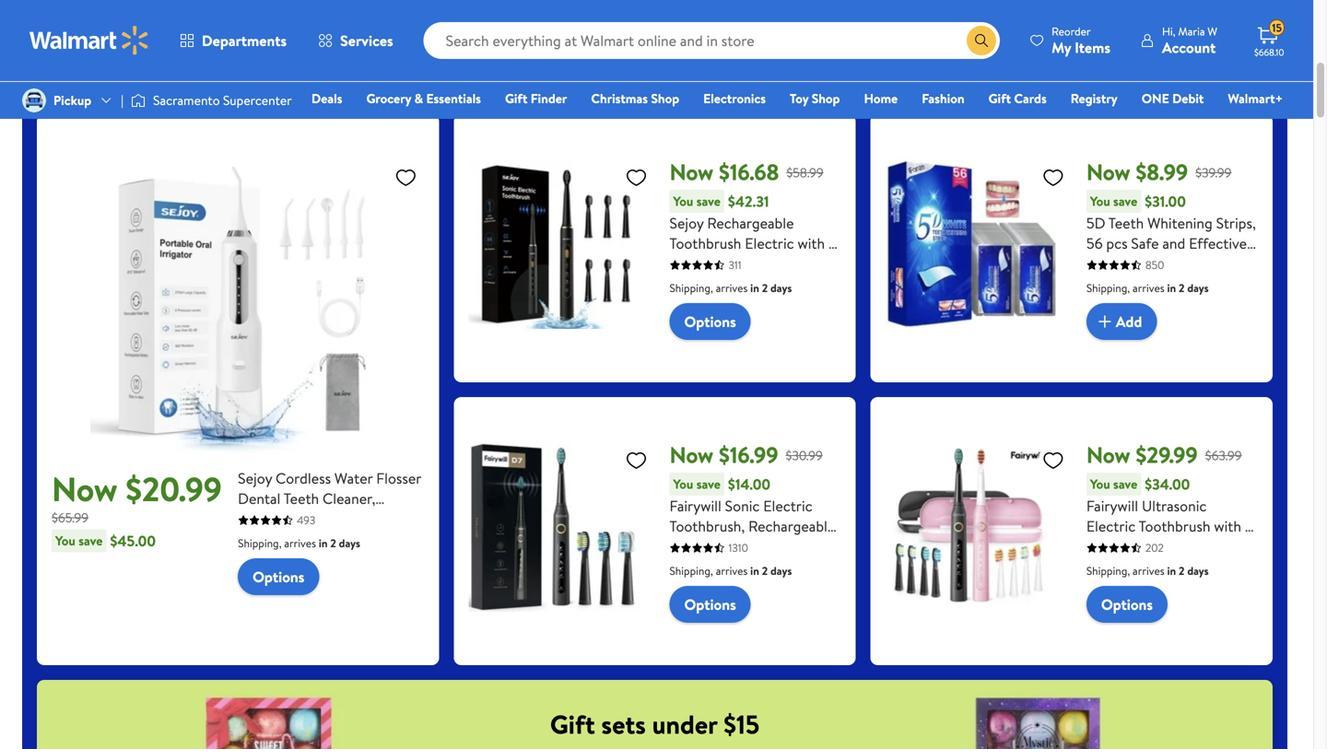 Task type: describe. For each thing, give the bounding box(es) containing it.
hi, maria w account
[[1162, 24, 1217, 58]]

in for now $8.99
[[1167, 280, 1176, 296]]

options for now $29.99
[[1101, 595, 1153, 615]]

now for $16.99
[[670, 440, 714, 471]]

gift for gift cards
[[989, 89, 1011, 107]]

shipping, down professional
[[238, 536, 282, 551]]

these
[[635, 57, 706, 98]]

shipping, arrives in 2 days for now $29.99
[[1086, 563, 1209, 579]]

now $16.68 $58.99
[[670, 157, 824, 188]]

with inside you save $14.00 fairywill sonic electric toothbrush, rechargeable power toothrush with 4 brush heads, 5 modes and 2 minutes build in smart timer, black
[[780, 536, 807, 557]]

fashion link
[[914, 88, 973, 108]]

account
[[1162, 37, 1216, 58]]

fast
[[1133, 618, 1160, 638]]

you for now $16.68
[[673, 192, 693, 210]]

sonic inside you save $34.00 fairywill ultrasonic electric toothbrush with 5 modes , dual pack sonic rechargeable toothbrush for adults with 8 heads & 2 travel cases , smart timer , fast charger for 30 days , black & pink
[[1206, 536, 1241, 557]]

shop for christmas shop
[[651, 89, 679, 107]]

add button
[[1086, 303, 1157, 340]]

, left dual
[[1133, 536, 1136, 557]]

5 inside you save $34.00 fairywill ultrasonic electric toothbrush with 5 modes , dual pack sonic rechargeable toothbrush for adults with 8 heads & 2 travel cases , smart timer , fast charger for 30 days , black & pink
[[1245, 516, 1253, 536]]

wine
[[1086, 335, 1119, 355]]

you for now $29.99
[[1090, 475, 1110, 493]]

shipping, for now $16.99
[[670, 563, 713, 579]]

electric for now $29.99
[[1086, 516, 1136, 536]]

and inside sejoy cordless water flosser dental teeth cleaner, professional 270ml tank usb rechargeable dental oral irrigator for home and travel, 5 modes 5 jet tips, ipx7 waterproof, easy-to- clean,white
[[391, 549, 414, 570]]

grocery & essentials
[[366, 89, 481, 107]]

$15
[[724, 707, 760, 742]]

shop for toy shop
[[812, 89, 840, 107]]

$668.10
[[1254, 46, 1284, 59]]

arrives for now $29.99
[[1133, 563, 1165, 579]]

you save $14.00 fairywill sonic electric toothbrush, rechargeable power toothrush with 4 brush heads, 5 modes and 2 minutes build in smart timer, black
[[670, 474, 837, 618]]

days
[[1086, 638, 1117, 658]]

brush inside you save $42.31 sejoy rechargeable toothbrush electric with 7 tooth heads,for adults and kids,power sonic tooth brush soft cleaning,3 modes ,smart timer for home travel,gift,black
[[709, 294, 746, 314]]

days for now $29.99
[[1187, 563, 1209, 579]]

sensitivity
[[1086, 294, 1152, 314]]

stain,
[[1122, 335, 1157, 355]]

shipping, arrives in 2 days down 493
[[238, 536, 360, 551]]

sets
[[601, 707, 646, 742]]

now for $16.68
[[670, 157, 714, 188]]

save for $8.99
[[1113, 192, 1138, 210]]

311
[[729, 257, 742, 273]]

toothbrush inside you save $42.31 sejoy rechargeable toothbrush electric with 7 tooth heads,for adults and kids,power sonic tooth brush soft cleaning,3 modes ,smart timer for home travel,gift,black
[[670, 233, 741, 254]]

kit,
[[1194, 254, 1215, 274]]

home link
[[856, 88, 906, 108]]

you save $42.31 sejoy rechargeable toothbrush electric with 7 tooth heads,for adults and kids,power sonic tooth brush soft cleaning,3 modes ,smart timer for home travel,gift,black
[[670, 191, 836, 375]]

now $16.99 $30.99
[[670, 440, 823, 471]]

one debit link
[[1133, 88, 1212, 108]]

for left '30'
[[1218, 618, 1237, 638]]

shipping, arrives in 2 days for now $16.99
[[670, 563, 792, 579]]

help
[[1182, 294, 1212, 314]]

$8.99
[[1136, 157, 1188, 188]]

dibs on these deals
[[531, 57, 778, 98]]

registry
[[1071, 89, 1118, 107]]

56
[[1086, 233, 1103, 254]]

services button
[[302, 18, 409, 63]]

now for $8.99
[[1086, 157, 1130, 188]]

heads,for
[[709, 254, 771, 274]]

home inside sejoy cordless water flosser dental teeth cleaner, professional 270ml tank usb rechargeable dental oral irrigator for home and travel, 5 modes 5 jet tips, ipx7 waterproof, easy-to- clean,white
[[348, 549, 387, 570]]

registry link
[[1062, 88, 1126, 108]]

arrives for now $16.99
[[716, 563, 748, 579]]

save for $16.68
[[697, 192, 721, 210]]

rechargeable inside you save $14.00 fairywill sonic electric toothbrush, rechargeable power toothrush with 4 brush heads, 5 modes and 2 minutes build in smart timer, black
[[748, 516, 835, 536]]

debit
[[1172, 89, 1204, 107]]

$45.00
[[110, 531, 156, 551]]

in inside you save $14.00 fairywill sonic electric toothbrush, rechargeable power toothrush with 4 brush heads, 5 modes and 2 minutes build in smart timer, black
[[771, 577, 782, 597]]

options up ipx7 at the left of the page
[[253, 567, 304, 587]]

$31.00
[[1145, 191, 1186, 212]]

fashion
[[922, 89, 965, 107]]

|
[[121, 91, 124, 109]]

days for now $16.68
[[770, 280, 792, 296]]

teeth right 'kit,'
[[1221, 274, 1257, 294]]

one debit
[[1142, 89, 1204, 107]]

heads
[[1196, 577, 1235, 597]]

flosser
[[376, 468, 421, 489]]

now $8.99 $39.99
[[1086, 157, 1232, 188]]

tank
[[366, 509, 394, 529]]

teeth right 5d
[[1109, 213, 1144, 233]]

arrives down 493
[[284, 536, 316, 551]]

2 inside you save $34.00 fairywill ultrasonic electric toothbrush with 5 modes , dual pack sonic rechargeable toothbrush for adults with 8 heads & 2 travel cases , smart timer , fast charger for 30 days , black & pink
[[1086, 597, 1094, 618]]

christmas
[[591, 89, 648, 107]]

options link for now $16.68
[[670, 303, 751, 340]]

christmas shop
[[591, 89, 679, 107]]

oral
[[238, 549, 266, 570]]

walmart+ link
[[1220, 88, 1291, 108]]

black inside you save $14.00 fairywill sonic electric toothbrush, rechargeable power toothrush with 4 brush heads, 5 modes and 2 minutes build in smart timer, black
[[713, 597, 747, 618]]

$42.31
[[728, 191, 769, 212]]

w
[[1208, 24, 1217, 39]]

teeth inside sejoy cordless water flosser dental teeth cleaner, professional 270ml tank usb rechargeable dental oral irrigator for home and travel, 5 modes 5 jet tips, ipx7 waterproof, easy-to- clean,white
[[284, 489, 319, 509]]

sejoy inside sejoy cordless water flosser dental teeth cleaner, professional 270ml tank usb rechargeable dental oral irrigator for home and travel, 5 modes 5 jet tips, ipx7 waterproof, easy-to- clean,white
[[238, 468, 272, 489]]

1 vertical spatial whitening
[[1125, 254, 1191, 274]]

whitestrips
[[1086, 274, 1159, 294]]

cleaning,3
[[670, 314, 737, 335]]

,smart
[[787, 314, 828, 335]]

hi,
[[1162, 24, 1176, 39]]

and inside you save $42.31 sejoy rechargeable toothbrush electric with 7 tooth heads,for adults and kids,power sonic tooth brush soft cleaning,3 modes ,smart timer for home travel,gift,black
[[670, 274, 693, 294]]

sejoy cordless water flosser dental teeth cleaner, professional 270ml tank usb rechargeable dental oral irrigator for home and travel, 5 modes 5 jet tips, ipx7 waterproof, easy-to- clean,white
[[238, 468, 421, 630]]

my
[[1052, 37, 1071, 58]]

$63.99
[[1205, 446, 1242, 464]]

0 vertical spatial dental
[[238, 489, 280, 509]]

safe
[[1131, 233, 1159, 254]]

5 inside you save $14.00 fairywill sonic electric toothbrush, rechargeable power toothrush with 4 brush heads, 5 modes and 2 minutes build in smart timer, black
[[756, 557, 764, 577]]

options for now $16.68
[[684, 312, 736, 332]]

202
[[1145, 540, 1164, 556]]

1 vertical spatial dental
[[359, 529, 402, 549]]

30
[[1241, 618, 1258, 638]]

soft
[[749, 294, 777, 314]]

fairywill for $16.99
[[670, 496, 721, 516]]

Search search field
[[424, 22, 1000, 59]]

add to favorites list, sejoy cordless water flosser dental teeth cleaner, professional 270ml tank usb rechargeable dental oral irrigator for home and travel, 5 modes 5 jet tips, ipx7 waterproof, easy-to-clean,white image
[[395, 166, 417, 189]]

sacramento
[[153, 91, 220, 109]]

gift cards link
[[980, 88, 1055, 108]]

in down 270ml
[[319, 536, 328, 551]]

modes inside sejoy cordless water flosser dental teeth cleaner, professional 270ml tank usb rechargeable dental oral irrigator for home and travel, 5 modes 5 jet tips, ipx7 waterproof, easy-to- clean,white
[[294, 570, 336, 590]]

rechargeable inside you save $34.00 fairywill ultrasonic electric toothbrush with 5 modes , dual pack sonic rechargeable toothbrush for adults with 8 heads & 2 travel cases , smart timer , fast charger for 30 days , black & pink
[[1086, 557, 1173, 577]]

1 vertical spatial &
[[1239, 577, 1249, 597]]

$16.68
[[719, 157, 779, 188]]

add to favorites list, fairywill ultrasonic electric toothbrush with 5 modes , dual pack sonic rechargeable toothbrush for adults with 8 heads & 2 travel cases , smart timer , fast charger for 30 days , black & pink image
[[1042, 449, 1064, 472]]

modes inside you save $42.31 sejoy rechargeable toothbrush electric with 7 tooth heads,for adults and kids,power sonic tooth brush soft cleaning,3 modes ,smart timer for home travel,gift,black
[[741, 314, 783, 335]]

shipping, for now $8.99
[[1086, 280, 1130, 296]]

irrigator
[[270, 549, 322, 570]]

cases
[[1138, 597, 1175, 618]]

493
[[297, 513, 316, 528]]

0 vertical spatial whitening
[[1148, 213, 1213, 233]]

electric inside you save $42.31 sejoy rechargeable toothbrush electric with 7 tooth heads,for adults and kids,power sonic tooth brush soft cleaning,3 modes ,smart timer for home travel,gift,black
[[745, 233, 794, 254]]

you for now $16.99
[[673, 475, 693, 493]]

modes inside you save $14.00 fairywill sonic electric toothbrush, rechargeable power toothrush with 4 brush heads, 5 modes and 2 minutes build in smart timer, black
[[768, 557, 810, 577]]

for up days
[[1086, 577, 1105, 597]]

finder
[[531, 89, 567, 107]]

to-
[[384, 590, 404, 610]]

modes inside you save $34.00 fairywill ultrasonic electric toothbrush with 5 modes , dual pack sonic rechargeable toothbrush for adults with 8 heads & 2 travel cases , smart timer , fast charger for 30 days , black & pink
[[1086, 536, 1129, 557]]

electronics link
[[695, 88, 774, 108]]

save for $29.99
[[1113, 475, 1138, 493]]

search icon image
[[974, 33, 989, 48]]

, left 8
[[1179, 597, 1182, 618]]

to
[[1215, 294, 1229, 314]]

shipping, arrives in 2 days for now $8.99
[[1086, 280, 1209, 296]]

$16.99
[[719, 440, 778, 471]]

sonic inside you save $14.00 fairywill sonic electric toothbrush, rechargeable power toothrush with 4 brush heads, 5 modes and 2 minutes build in smart timer, black
[[725, 496, 760, 516]]

sejoy inside you save $42.31 sejoy rechargeable toothbrush electric with 7 tooth heads,for adults and kids,power sonic tooth brush soft cleaning,3 modes ,smart timer for home travel,gift,black
[[670, 213, 704, 233]]

dibs
[[531, 57, 589, 98]]

adults inside you save $42.31 sejoy rechargeable toothbrush electric with 7 tooth heads,for adults and kids,power sonic tooth brush soft cleaning,3 modes ,smart timer for home travel,gift,black
[[775, 254, 816, 274]]

cordless
[[276, 468, 331, 489]]

essentials
[[426, 89, 481, 107]]

heads,
[[710, 557, 753, 577]]

jet
[[351, 570, 371, 590]]



Task type: locate. For each thing, give the bounding box(es) containing it.
in
[[750, 280, 759, 296], [1167, 280, 1176, 296], [319, 536, 328, 551], [750, 563, 759, 579], [1167, 563, 1176, 579], [771, 577, 782, 597]]

2 vertical spatial toothbrush
[[1176, 557, 1248, 577]]

for
[[709, 335, 728, 355], [326, 549, 345, 570], [1086, 577, 1105, 597], [1218, 618, 1237, 638]]

you inside you save $31.00 5d teeth whitening strips, 56 pcs safe and effective teeth whitening kit, whitestrips reduced teeth sensitivity and help to remove smoking coffee wine stain, 28 treatments
[[1090, 192, 1110, 210]]

electric inside you save $14.00 fairywill sonic electric toothbrush, rechargeable power toothrush with 4 brush heads, 5 modes and 2 minutes build in smart timer, black
[[763, 496, 813, 516]]

fairywill for $29.99
[[1086, 496, 1138, 516]]

$39.99
[[1195, 163, 1232, 181]]

1 horizontal spatial adults
[[1109, 577, 1150, 597]]

black inside you save $34.00 fairywill ultrasonic electric toothbrush with 5 modes , dual pack sonic rechargeable toothbrush for adults with 8 heads & 2 travel cases , smart timer , fast charger for 30 days , black & pink
[[1128, 638, 1162, 658]]

reorder my items
[[1052, 24, 1111, 58]]

 image left pickup
[[22, 88, 46, 112]]

shipping, arrives in 2 days down 850
[[1086, 280, 1209, 296]]

timer down kids,power
[[670, 335, 706, 355]]

power
[[670, 536, 710, 557]]

and inside you save $14.00 fairywill sonic electric toothbrush, rechargeable power toothrush with 4 brush heads, 5 modes and 2 minutes build in smart timer, black
[[814, 557, 837, 577]]

build
[[736, 577, 767, 597]]

now for $20.99
[[52, 466, 118, 512]]

easy-
[[351, 590, 384, 610]]

days up ,smart
[[770, 280, 792, 296]]

options down heads,
[[684, 595, 736, 615]]

2 vertical spatial &
[[1166, 638, 1175, 658]]

0 vertical spatial sonic
[[769, 274, 804, 294]]

arrives down 311 at top right
[[716, 280, 748, 296]]

1 horizontal spatial shop
[[812, 89, 840, 107]]

days down 'kit,'
[[1187, 280, 1209, 296]]

with left 8
[[1153, 577, 1180, 597]]

save inside you save $14.00 fairywill sonic electric toothbrush, rechargeable power toothrush with 4 brush heads, 5 modes and 2 minutes build in smart timer, black
[[697, 475, 721, 493]]

now inside now $20.99 $65.99 you save $45.00
[[52, 466, 118, 512]]

clean,white
[[238, 610, 315, 630]]

1 horizontal spatial &
[[1166, 638, 1175, 658]]

0 horizontal spatial &
[[414, 89, 423, 107]]

0 vertical spatial tooth
[[670, 254, 706, 274]]

850
[[1145, 257, 1164, 273]]

departments
[[202, 30, 287, 51]]

smart
[[786, 577, 824, 597], [1186, 597, 1224, 618]]

deals link
[[303, 88, 351, 108]]

2 fairywill from the left
[[1086, 496, 1138, 516]]

270ml
[[319, 509, 363, 529]]

you inside you save $34.00 fairywill ultrasonic electric toothbrush with 5 modes , dual pack sonic rechargeable toothbrush for adults with 8 heads & 2 travel cases , smart timer , fast charger for 30 days , black & pink
[[1090, 475, 1110, 493]]

deals
[[713, 57, 778, 98]]

1 vertical spatial toothbrush
[[1139, 516, 1211, 536]]

1 fairywill from the left
[[670, 496, 721, 516]]

0 horizontal spatial timer
[[670, 335, 706, 355]]

pack
[[1172, 536, 1202, 557]]

rechargeable down $42.31
[[707, 213, 794, 233]]

0 horizontal spatial shop
[[651, 89, 679, 107]]

you inside you save $14.00 fairywill sonic electric toothbrush, rechargeable power toothrush with 4 brush heads, 5 modes and 2 minutes build in smart timer, black
[[673, 475, 693, 493]]

with
[[798, 233, 825, 254], [1214, 516, 1241, 536], [780, 536, 807, 557], [1153, 577, 1180, 597]]

arrives for now $8.99
[[1133, 280, 1165, 296]]

in for now $29.99
[[1167, 563, 1176, 579]]

shipping,
[[670, 280, 713, 296], [1086, 280, 1130, 296], [238, 536, 282, 551], [670, 563, 713, 579], [1086, 563, 1130, 579]]

$30.99
[[786, 446, 823, 464]]

save left $34.00
[[1113, 475, 1138, 493]]

1 vertical spatial timer
[[1086, 618, 1123, 638]]

rechargeable
[[707, 213, 794, 233], [748, 516, 835, 536], [269, 529, 356, 549], [1086, 557, 1173, 577]]

0 vertical spatial brush
[[709, 294, 746, 314]]

and right "build"
[[814, 557, 837, 577]]

timer inside you save $34.00 fairywill ultrasonic electric toothbrush with 5 modes , dual pack sonic rechargeable toothbrush for adults with 8 heads & 2 travel cases , smart timer , fast charger for 30 days , black & pink
[[1086, 618, 1123, 638]]

for inside sejoy cordless water flosser dental teeth cleaner, professional 270ml tank usb rechargeable dental oral irrigator for home and travel, 5 modes 5 jet tips, ipx7 waterproof, easy-to- clean,white
[[326, 549, 345, 570]]

,
[[1133, 536, 1136, 557], [1179, 597, 1182, 618], [1126, 618, 1130, 638], [1121, 638, 1124, 658]]

now right add to favorites list, fairywill ultrasonic electric toothbrush with 5 modes , dual pack sonic rechargeable toothbrush for adults with 8 heads & 2 travel cases , smart timer , fast charger for 30 days , black & pink image at the right of page
[[1086, 440, 1130, 471]]

now right the 'add to favorites list, sejoy rechargeable toothbrush electric with 7 tooth heads,for adults and kids,power sonic tooth brush soft cleaning,3 modes ,smart timer for home travel,gift,black' icon
[[670, 157, 714, 188]]

smart inside you save $34.00 fairywill ultrasonic electric toothbrush with 5 modes , dual pack sonic rechargeable toothbrush for adults with 8 heads & 2 travel cases , smart timer , fast charger for 30 days , black & pink
[[1186, 597, 1224, 618]]

0 vertical spatial timer
[[670, 335, 706, 355]]

add to favorites list, 5d teeth whitening strips, 56 pcs safe and effective teeth whitening kit, whitestrips reduced teeth sensitivity and help to remove smoking coffee wine stain, 28 treatments image
[[1042, 166, 1064, 189]]

arrives down 850
[[1133, 280, 1165, 296]]

add to favorites list, fairywill sonic electric toothbrush, rechargeable power toothrush with 4 brush heads, 5 modes and 2 minutes build in smart timer, black image
[[625, 449, 647, 472]]

gift for gift sets under $15
[[550, 707, 595, 742]]

walmart image
[[29, 26, 149, 55]]

home down the soft on the top of the page
[[732, 335, 771, 355]]

you inside you save $42.31 sejoy rechargeable toothbrush electric with 7 tooth heads,for adults and kids,power sonic tooth brush soft cleaning,3 modes ,smart timer for home travel,gift,black
[[673, 192, 693, 210]]

1 horizontal spatial sejoy
[[670, 213, 704, 233]]

1 horizontal spatial fairywill
[[1086, 496, 1138, 516]]

home inside 'link'
[[864, 89, 898, 107]]

adults left 7
[[775, 254, 816, 274]]

 image for sacramento supercenter
[[131, 91, 146, 110]]

brush inside you save $14.00 fairywill sonic electric toothbrush, rechargeable power toothrush with 4 brush heads, 5 modes and 2 minutes build in smart timer, black
[[670, 557, 706, 577]]

1 vertical spatial adults
[[1109, 577, 1150, 597]]

you left $34.00
[[1090, 475, 1110, 493]]

home up easy-
[[348, 549, 387, 570]]

0 horizontal spatial adults
[[775, 254, 816, 274]]

and up 850
[[1163, 233, 1185, 254]]

treatments
[[1180, 335, 1251, 355]]

modes left ,smart
[[741, 314, 783, 335]]

shop inside toy shop link
[[812, 89, 840, 107]]

0 horizontal spatial dental
[[238, 489, 280, 509]]

pickup
[[53, 91, 91, 109]]

, left fast
[[1126, 618, 1130, 638]]

shipping, up cleaning,3
[[670, 280, 713, 296]]

add
[[1116, 311, 1142, 332]]

add to favorites list, sejoy rechargeable toothbrush electric with 7 tooth heads,for adults and kids,power sonic tooth brush soft cleaning,3 modes ,smart timer for home travel,gift,black image
[[625, 166, 647, 189]]

smoking
[[1142, 314, 1197, 335]]

fairywill left "ultrasonic"
[[1086, 496, 1138, 516]]

5 left jet
[[340, 570, 348, 590]]

1 vertical spatial tooth
[[670, 294, 706, 314]]

now right add to favorites list, fairywill sonic electric toothbrush, rechargeable power toothrush with 4 brush heads, 5 modes and 2 minutes build in smart timer, black image
[[670, 440, 714, 471]]

1 shop from the left
[[651, 89, 679, 107]]

sejoy up professional
[[238, 468, 272, 489]]

sacramento supercenter
[[153, 91, 292, 109]]

days for now $8.99
[[1187, 280, 1209, 296]]

0 horizontal spatial smart
[[786, 577, 824, 597]]

walmart+
[[1228, 89, 1283, 107]]

effective
[[1189, 233, 1247, 254]]

2 horizontal spatial gift
[[989, 89, 1011, 107]]

days down "pack"
[[1187, 563, 1209, 579]]

28
[[1161, 335, 1177, 355]]

smart inside you save $14.00 fairywill sonic electric toothbrush, rechargeable power toothrush with 4 brush heads, 5 modes and 2 minutes build in smart timer, black
[[786, 577, 824, 597]]

options for now $16.99
[[684, 595, 736, 615]]

services
[[340, 30, 393, 51]]

electric left dual
[[1086, 516, 1136, 536]]

2 inside you save $14.00 fairywill sonic electric toothbrush, rechargeable power toothrush with 4 brush heads, 5 modes and 2 minutes build in smart timer, black
[[670, 577, 677, 597]]

and up to-
[[391, 549, 414, 570]]

electric down $14.00
[[763, 496, 813, 516]]

1 horizontal spatial home
[[732, 335, 771, 355]]

15
[[1272, 20, 1282, 36]]

1 horizontal spatial brush
[[709, 294, 746, 314]]

pcs
[[1106, 233, 1128, 254]]

shop
[[651, 89, 679, 107], [812, 89, 840, 107]]

days
[[770, 280, 792, 296], [1187, 280, 1209, 296], [339, 536, 360, 551], [770, 563, 792, 579], [1187, 563, 1209, 579]]

you down $65.99 in the bottom of the page
[[55, 532, 75, 550]]

0 vertical spatial home
[[864, 89, 898, 107]]

you inside now $20.99 $65.99 you save $45.00
[[55, 532, 75, 550]]

1310
[[729, 540, 748, 556]]

fairywill inside you save $34.00 fairywill ultrasonic electric toothbrush with 5 modes , dual pack sonic rechargeable toothbrush for adults with 8 heads & 2 travel cases , smart timer , fast charger for 30 days , black & pink
[[1086, 496, 1138, 516]]

toy
[[790, 89, 809, 107]]

you up toothbrush,
[[673, 475, 693, 493]]

with left 4
[[780, 536, 807, 557]]

2 tooth from the top
[[670, 294, 706, 314]]

rechargeable inside sejoy cordless water flosser dental teeth cleaner, professional 270ml tank usb rechargeable dental oral irrigator for home and travel, 5 modes 5 jet tips, ipx7 waterproof, easy-to- clean,white
[[269, 529, 356, 549]]

shop right christmas
[[651, 89, 679, 107]]

with inside you save $42.31 sejoy rechargeable toothbrush electric with 7 tooth heads,for adults and kids,power sonic tooth brush soft cleaning,3 modes ,smart timer for home travel,gift,black
[[798, 233, 825, 254]]

arrives down 202
[[1133, 563, 1165, 579]]

tips,
[[374, 570, 403, 590]]

save inside you save $34.00 fairywill ultrasonic electric toothbrush with 5 modes , dual pack sonic rechargeable toothbrush for adults with 8 heads & 2 travel cases , smart timer , fast charger for 30 days , black & pink
[[1113, 475, 1138, 493]]

0 vertical spatial adults
[[775, 254, 816, 274]]

1 vertical spatial sonic
[[725, 496, 760, 516]]

in for now $16.99
[[750, 563, 759, 579]]

modes left dual
[[1086, 536, 1129, 557]]

1 vertical spatial sejoy
[[238, 468, 272, 489]]

save inside you save $31.00 5d teeth whitening strips, 56 pcs safe and effective teeth whitening kit, whitestrips reduced teeth sensitivity and help to remove smoking coffee wine stain, 28 treatments
[[1113, 192, 1138, 210]]

1 horizontal spatial smart
[[1186, 597, 1224, 618]]

rechargeable down 202
[[1086, 557, 1173, 577]]

arrives for now $16.68
[[716, 280, 748, 296]]

under
[[652, 707, 717, 742]]

strips,
[[1216, 213, 1256, 233]]

smart up the pink
[[1186, 597, 1224, 618]]

2 shop from the left
[[812, 89, 840, 107]]

modes left jet
[[294, 570, 336, 590]]

save inside you save $42.31 sejoy rechargeable toothbrush electric with 7 tooth heads,for adults and kids,power sonic tooth brush soft cleaning,3 modes ,smart timer for home travel,gift,black
[[697, 192, 721, 210]]

rechargeable down $14.00
[[748, 516, 835, 536]]

now for $29.99
[[1086, 440, 1130, 471]]

for inside you save $42.31 sejoy rechargeable toothbrush electric with 7 tooth heads,for adults and kids,power sonic tooth brush soft cleaning,3 modes ,smart timer for home travel,gift,black
[[709, 335, 728, 355]]

now up $45.00
[[52, 466, 118, 512]]

2 horizontal spatial home
[[864, 89, 898, 107]]

 image
[[22, 88, 46, 112], [131, 91, 146, 110]]

1 horizontal spatial dental
[[359, 529, 402, 549]]

gift sets under $15
[[550, 707, 760, 742]]

dental up tips,
[[359, 529, 402, 549]]

1 tooth from the top
[[670, 254, 706, 274]]

Walmart Site-Wide search field
[[424, 22, 1000, 59]]

grocery & essentials link
[[358, 88, 489, 108]]

christmas shop link
[[583, 88, 688, 108]]

1 horizontal spatial gift
[[550, 707, 595, 742]]

save left $42.31
[[697, 192, 721, 210]]

smart down 4
[[786, 577, 824, 597]]

0 horizontal spatial gift
[[505, 89, 528, 107]]

gift left cards
[[989, 89, 1011, 107]]

sonic right "pack"
[[1206, 536, 1241, 557]]

$29.99
[[1136, 440, 1198, 471]]

shipping, arrives in 2 days down 311 at top right
[[670, 280, 792, 296]]

remove
[[1086, 314, 1138, 335]]

5d
[[1086, 213, 1105, 233]]

electric inside you save $34.00 fairywill ultrasonic electric toothbrush with 5 modes , dual pack sonic rechargeable toothbrush for adults with 8 heads & 2 travel cases , smart timer , fast charger for 30 days , black & pink
[[1086, 516, 1136, 536]]

rechargeable down 493
[[269, 529, 356, 549]]

kids,power
[[696, 274, 766, 294]]

coffee
[[1200, 314, 1245, 335]]

, right days
[[1121, 638, 1124, 658]]

adults up fast
[[1109, 577, 1150, 597]]

in left 8
[[1167, 563, 1176, 579]]

days down 270ml
[[339, 536, 360, 551]]

and left help
[[1155, 294, 1178, 314]]

shipping, arrives in 2 days down 202
[[1086, 563, 1209, 579]]

toy shop
[[790, 89, 840, 107]]

teeth down 5d
[[1086, 254, 1122, 274]]

4
[[811, 536, 820, 557]]

& right heads
[[1239, 577, 1249, 597]]

in left help
[[1167, 280, 1176, 296]]

&
[[414, 89, 423, 107], [1239, 577, 1249, 597], [1166, 638, 1175, 658]]

shipping, for now $29.99
[[1086, 563, 1130, 579]]

& right "grocery"
[[414, 89, 423, 107]]

8
[[1184, 577, 1192, 597]]

one
[[1142, 89, 1169, 107]]

0 horizontal spatial sonic
[[725, 496, 760, 516]]

departments button
[[164, 18, 302, 63]]

in right "build"
[[771, 577, 782, 597]]

you up 5d
[[1090, 192, 1110, 210]]

options
[[684, 312, 736, 332], [253, 567, 304, 587], [684, 595, 736, 615], [1101, 595, 1153, 615]]

options down kids,power
[[684, 312, 736, 332]]

in down 'heads,for'
[[750, 280, 759, 296]]

2 vertical spatial sonic
[[1206, 536, 1241, 557]]

 image for pickup
[[22, 88, 46, 112]]

1 vertical spatial brush
[[670, 557, 706, 577]]

1 vertical spatial black
[[1128, 638, 1162, 658]]

1 vertical spatial home
[[732, 335, 771, 355]]

$20.99
[[126, 466, 222, 512]]

pink
[[1179, 638, 1206, 658]]

gift left sets
[[550, 707, 595, 742]]

7
[[828, 233, 836, 254]]

grocery
[[366, 89, 411, 107]]

add to cart image
[[1094, 311, 1116, 333]]

0 vertical spatial toothbrush
[[670, 233, 741, 254]]

fairywill inside you save $14.00 fairywill sonic electric toothbrush, rechargeable power toothrush with 4 brush heads, 5 modes and 2 minutes build in smart timer, black
[[670, 496, 721, 516]]

electric for now $16.99
[[763, 496, 813, 516]]

shop right toy
[[812, 89, 840, 107]]

$58.99
[[786, 163, 824, 181]]

you save $34.00 fairywill ultrasonic electric toothbrush with 5 modes , dual pack sonic rechargeable toothbrush for adults with 8 heads & 2 travel cases , smart timer , fast charger for 30 days , black & pink
[[1086, 474, 1258, 658]]

in for now $16.68
[[750, 280, 759, 296]]

5 right travel,
[[282, 570, 290, 590]]

options up fast
[[1101, 595, 1153, 615]]

1 horizontal spatial  image
[[131, 91, 146, 110]]

0 vertical spatial &
[[414, 89, 423, 107]]

shipping, arrives in 2 days for now $16.68
[[670, 280, 792, 296]]

you save $31.00 5d teeth whitening strips, 56 pcs safe and effective teeth whitening kit, whitestrips reduced teeth sensitivity and help to remove smoking coffee wine stain, 28 treatments
[[1086, 191, 1257, 355]]

for down kids,power
[[709, 335, 728, 355]]

0 horizontal spatial sejoy
[[238, 468, 272, 489]]

0 horizontal spatial black
[[713, 597, 747, 618]]

professional
[[238, 509, 315, 529]]

0 horizontal spatial fairywill
[[670, 496, 721, 516]]

shipping, for now $16.68
[[670, 280, 713, 296]]

& left the pink
[[1166, 638, 1175, 658]]

you for now $8.99
[[1090, 192, 1110, 210]]

sejoy up kids,power
[[670, 213, 704, 233]]

sonic inside you save $42.31 sejoy rechargeable toothbrush electric with 7 tooth heads,for adults and kids,power sonic tooth brush soft cleaning,3 modes ,smart timer for home travel,gift,black
[[769, 274, 804, 294]]

gift for gift finder
[[505, 89, 528, 107]]

usb
[[238, 529, 265, 549]]

 image right |
[[131, 91, 146, 110]]

0 vertical spatial sejoy
[[670, 213, 704, 233]]

rechargeable inside you save $42.31 sejoy rechargeable toothbrush electric with 7 tooth heads,for adults and kids,power sonic tooth brush soft cleaning,3 modes ,smart timer for home travel,gift,black
[[707, 213, 794, 233]]

0 horizontal spatial  image
[[22, 88, 46, 112]]

1 horizontal spatial sonic
[[769, 274, 804, 294]]

modes left 4
[[768, 557, 810, 577]]

adults
[[775, 254, 816, 274], [1109, 577, 1150, 597]]

$65.99
[[52, 509, 89, 527]]

and up cleaning,3
[[670, 274, 693, 294]]

now
[[670, 157, 714, 188], [1086, 157, 1130, 188], [670, 440, 714, 471], [1086, 440, 1130, 471], [52, 466, 118, 512]]

with right "pack"
[[1214, 516, 1241, 536]]

in down toothrush
[[750, 563, 759, 579]]

on
[[596, 57, 628, 98]]

brush up the timer,
[[670, 557, 706, 577]]

arrives
[[716, 280, 748, 296], [1133, 280, 1165, 296], [284, 536, 316, 551], [716, 563, 748, 579], [1133, 563, 1165, 579]]

waterproof,
[[270, 590, 347, 610]]

1 horizontal spatial black
[[1128, 638, 1162, 658]]

you left $42.31
[[673, 192, 693, 210]]

sonic down $14.00
[[725, 496, 760, 516]]

2 vertical spatial home
[[348, 549, 387, 570]]

fairywill up power
[[670, 496, 721, 516]]

water
[[334, 468, 373, 489]]

shipping, down power
[[670, 563, 713, 579]]

0 horizontal spatial brush
[[670, 557, 706, 577]]

gift
[[505, 89, 528, 107], [989, 89, 1011, 107], [550, 707, 595, 742]]

home inside you save $42.31 sejoy rechargeable toothbrush electric with 7 tooth heads,for adults and kids,power sonic tooth brush soft cleaning,3 modes ,smart timer for home travel,gift,black
[[732, 335, 771, 355]]

1 horizontal spatial timer
[[1086, 618, 1123, 638]]

electric down $42.31
[[745, 233, 794, 254]]

home left fashion link
[[864, 89, 898, 107]]

black right the timer,
[[713, 597, 747, 618]]

0 horizontal spatial home
[[348, 549, 387, 570]]

brush
[[709, 294, 746, 314], [670, 557, 706, 577]]

supercenter
[[223, 91, 292, 109]]

2 horizontal spatial &
[[1239, 577, 1249, 597]]

2 horizontal spatial sonic
[[1206, 536, 1241, 557]]

now $20.99 $65.99 you save $45.00
[[52, 466, 222, 551]]

options link for now $29.99
[[1086, 586, 1168, 623]]

0 vertical spatial black
[[713, 597, 747, 618]]

teeth up 493
[[284, 489, 319, 509]]

shop inside christmas shop "link"
[[651, 89, 679, 107]]

timer left fast
[[1086, 618, 1123, 638]]

timer inside you save $42.31 sejoy rechargeable toothbrush electric with 7 tooth heads,for adults and kids,power sonic tooth brush soft cleaning,3 modes ,smart timer for home travel,gift,black
[[670, 335, 706, 355]]

save down $65.99 in the bottom of the page
[[79, 532, 103, 550]]

you
[[673, 192, 693, 210], [1090, 192, 1110, 210], [673, 475, 693, 493], [1090, 475, 1110, 493], [55, 532, 75, 550]]

sonic
[[769, 274, 804, 294], [725, 496, 760, 516], [1206, 536, 1241, 557]]

days for now $16.99
[[770, 563, 792, 579]]

reorder
[[1052, 24, 1091, 39]]

days right "build"
[[770, 563, 792, 579]]

toy shop link
[[782, 88, 848, 108]]

save for $16.99
[[697, 475, 721, 493]]

5 right heads,
[[756, 557, 764, 577]]

options link for now $16.99
[[670, 586, 751, 623]]

adults inside you save $34.00 fairywill ultrasonic electric toothbrush with 5 modes , dual pack sonic rechargeable toothbrush for adults with 8 heads & 2 travel cases , smart timer , fast charger for 30 days , black & pink
[[1109, 577, 1150, 597]]

arrives down 1310
[[716, 563, 748, 579]]

now up 5d
[[1086, 157, 1130, 188]]

travel
[[1097, 597, 1135, 618]]

save inside now $20.99 $65.99 you save $45.00
[[79, 532, 103, 550]]

shipping, arrives in 2 days down 1310
[[670, 563, 792, 579]]



Task type: vqa. For each thing, say whether or not it's contained in the screenshot.
rightmost "reviews"
no



